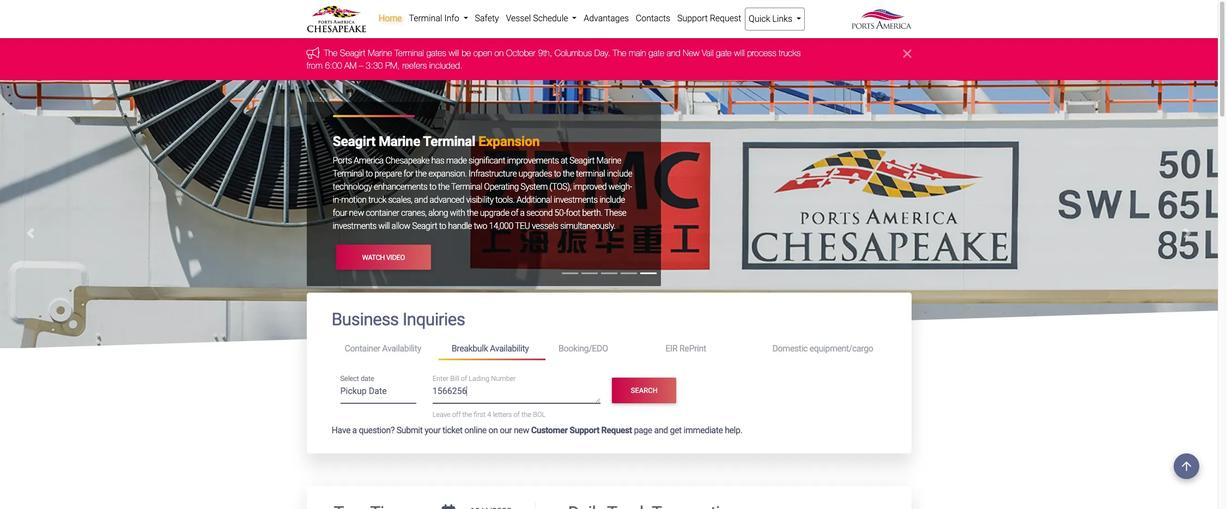 Task type: describe. For each thing, give the bounding box(es) containing it.
calendar day image
[[442, 505, 455, 509]]

a inside business inquiries main content
[[352, 425, 357, 436]]

container availability link
[[332, 339, 439, 359]]

0 vertical spatial investments
[[554, 195, 598, 205]]

visibility
[[466, 195, 494, 205]]

operating
[[484, 182, 519, 192]]

teu
[[515, 221, 530, 231]]

enter bill of lading number
[[433, 374, 516, 383]]

to down america on the top of the page
[[366, 169, 373, 179]]

the seagirt marine terminal gates will be open on october 9th, columbus day. the main gate and new vail gate will process trucks from 6:00 am – 3:30 pm, reefers included. alert
[[0, 38, 1218, 80]]

have a question? submit your ticket online on our new customer support request page and get immediate help.
[[332, 425, 743, 436]]

select date
[[340, 374, 374, 383]]

motion
[[341, 195, 367, 205]]

terminal up technology
[[333, 169, 364, 179]]

along
[[428, 208, 448, 218]]

advantages
[[584, 13, 629, 23]]

columbus
[[555, 48, 592, 58]]

help.
[[725, 425, 743, 436]]

from
[[307, 60, 323, 70]]

get
[[670, 425, 682, 436]]

1 vertical spatial marine
[[379, 134, 420, 149]]

am
[[344, 60, 357, 70]]

on inside business inquiries main content
[[489, 425, 498, 436]]

customer
[[531, 425, 568, 436]]

availability for container availability
[[382, 343, 421, 354]]

for
[[404, 169, 414, 179]]

additional
[[517, 195, 552, 205]]

the up advanced
[[438, 182, 450, 192]]

infrastructure
[[469, 169, 517, 179]]

leave
[[433, 411, 451, 419]]

watch
[[362, 253, 385, 261]]

watch video
[[362, 253, 405, 261]]

safety
[[475, 13, 499, 23]]

with
[[450, 208, 465, 218]]

1 vertical spatial include
[[600, 195, 625, 205]]

and inside "the seagirt marine terminal gates will be open on october 9th, columbus day. the main gate and new vail gate will process trucks from 6:00 am – 3:30 pm, reefers included."
[[667, 48, 681, 58]]

booking/edo
[[559, 343, 608, 354]]

availability for breakbulk availability
[[490, 343, 529, 354]]

vessel schedule
[[506, 13, 570, 23]]

a inside ports america chesapeake has made significant improvements at seagirt marine terminal to                          prepare for the expansion. infrastructure upgrades to the terminal include technology                          enhancements to the terminal operating system (tos), improved weigh- in-motion truck scales,                          and advanced visibility tools. additional investments include four new container cranes,                          along with the upgrade of a second 50-foot berth. these investments will allow seagirt                          to handle two 14,000 teu vessels simultaneously.
[[520, 208, 525, 218]]

your
[[425, 425, 441, 436]]

container
[[345, 343, 380, 354]]

4
[[487, 411, 491, 419]]

upgrade
[[480, 208, 509, 218]]

main
[[629, 48, 646, 58]]

equipment/cargo
[[810, 343, 874, 354]]

seagirt down cranes,
[[412, 221, 437, 231]]

the seagirt marine terminal gates will be open on october 9th, columbus day. the main gate and new vail gate will process trucks from 6:00 am – 3:30 pm, reefers included. link
[[307, 48, 801, 70]]

breakbulk
[[452, 343, 488, 354]]

0 vertical spatial request
[[710, 13, 742, 23]]

vail
[[702, 48, 714, 58]]

support request
[[678, 13, 742, 23]]

has
[[431, 155, 444, 166]]

quick
[[749, 14, 770, 24]]

have
[[332, 425, 351, 436]]

eir reprint
[[666, 343, 706, 354]]

the left bol
[[522, 411, 531, 419]]

the right off
[[463, 411, 472, 419]]

and inside business inquiries main content
[[654, 425, 668, 436]]

1 horizontal spatial will
[[449, 48, 459, 58]]

october
[[506, 48, 536, 58]]

contacts
[[636, 13, 671, 23]]

info
[[445, 13, 459, 23]]

second
[[527, 208, 553, 218]]

domestic
[[773, 343, 808, 354]]

booking/edo link
[[546, 339, 653, 359]]

request inside business inquiries main content
[[602, 425, 632, 436]]

these
[[604, 208, 627, 218]]

2 the from the left
[[613, 48, 627, 58]]

2 vertical spatial of
[[514, 411, 520, 419]]

seagirt up terminal
[[570, 155, 595, 166]]

scales,
[[388, 195, 412, 205]]

marine inside "the seagirt marine terminal gates will be open on october 9th, columbus day. the main gate and new vail gate will process trucks from 6:00 am – 3:30 pm, reefers included."
[[368, 48, 392, 58]]

2 gate from the left
[[716, 48, 732, 58]]

seagirt up ports
[[333, 134, 376, 149]]

off
[[452, 411, 461, 419]]

enhancements
[[374, 182, 428, 192]]

support request link
[[674, 8, 745, 29]]

close image
[[904, 47, 912, 60]]

breakbulk availability
[[452, 343, 529, 354]]

tools.
[[496, 195, 515, 205]]

prepare
[[375, 169, 402, 179]]

terminal inside "the seagirt marine terminal gates will be open on october 9th, columbus day. the main gate and new vail gate will process trucks from 6:00 am – 3:30 pm, reefers included."
[[395, 48, 424, 58]]

will inside ports america chesapeake has made significant improvements at seagirt marine terminal to                          prepare for the expansion. infrastructure upgrades to the terminal include technology                          enhancements to the terminal operating system (tos), improved weigh- in-motion truck scales,                          and advanced visibility tools. additional investments include four new container cranes,                          along with the upgrade of a second 50-foot berth. these investments will allow seagirt                          to handle two 14,000 teu vessels simultaneously.
[[378, 221, 390, 231]]

expansion image
[[0, 80, 1218, 509]]

domestic equipment/cargo link
[[760, 339, 887, 359]]

seagirt inside "the seagirt marine terminal gates will be open on october 9th, columbus day. the main gate and new vail gate will process trucks from 6:00 am – 3:30 pm, reefers included."
[[340, 48, 366, 58]]

question?
[[359, 425, 395, 436]]

bill
[[450, 374, 459, 383]]

container availability
[[345, 343, 421, 354]]

1 gate from the left
[[649, 48, 664, 58]]

in-
[[333, 195, 341, 205]]

watch video link
[[336, 245, 431, 270]]

leave off the first 4 letters of the bol
[[433, 411, 546, 419]]

ports america chesapeake has made significant improvements at seagirt marine terminal to                          prepare for the expansion. infrastructure upgrades to the terminal include technology                          enhancements to the terminal operating system (tos), improved weigh- in-motion truck scales,                          and advanced visibility tools. additional investments include four new container cranes,                          along with the upgrade of a second 50-foot berth. these investments will allow seagirt                          to handle two 14,000 teu vessels simultaneously.
[[333, 155, 633, 231]]

2 horizontal spatial will
[[734, 48, 745, 58]]

pm,
[[385, 60, 400, 70]]

video
[[386, 253, 405, 261]]

terminal
[[576, 169, 605, 179]]

eir
[[666, 343, 678, 354]]

the down at
[[563, 169, 574, 179]]

1 the from the left
[[324, 48, 338, 58]]

select
[[340, 374, 359, 383]]

quick links
[[749, 14, 795, 24]]

the right with
[[467, 208, 478, 218]]

home link
[[375, 8, 406, 29]]



Task type: vqa. For each thing, say whether or not it's contained in the screenshot.
410-
no



Task type: locate. For each thing, give the bounding box(es) containing it.
1 vertical spatial support
[[570, 425, 600, 436]]

1 horizontal spatial a
[[520, 208, 525, 218]]

will down container
[[378, 221, 390, 231]]

improvements
[[507, 155, 559, 166]]

of right the letters
[[514, 411, 520, 419]]

0 vertical spatial support
[[678, 13, 708, 23]]

a
[[520, 208, 525, 218], [352, 425, 357, 436]]

new
[[683, 48, 700, 58]]

handle
[[448, 221, 472, 231]]

1 horizontal spatial gate
[[716, 48, 732, 58]]

terminal left "info"
[[409, 13, 442, 23]]

gate right the main
[[649, 48, 664, 58]]

request left quick
[[710, 13, 742, 23]]

gates
[[427, 48, 446, 58]]

domestic equipment/cargo
[[773, 343, 874, 354]]

1 horizontal spatial support
[[678, 13, 708, 23]]

the right for
[[415, 169, 427, 179]]

1 horizontal spatial the
[[613, 48, 627, 58]]

and
[[667, 48, 681, 58], [414, 195, 428, 205], [654, 425, 668, 436]]

of
[[511, 208, 518, 218], [461, 374, 467, 383], [514, 411, 520, 419]]

(tos),
[[550, 182, 571, 192]]

new right our on the bottom left of page
[[514, 425, 529, 436]]

None text field
[[464, 503, 518, 509]]

marine
[[368, 48, 392, 58], [379, 134, 420, 149], [597, 155, 621, 166]]

support inside business inquiries main content
[[570, 425, 600, 436]]

1 horizontal spatial request
[[710, 13, 742, 23]]

made
[[446, 155, 467, 166]]

of right the bill
[[461, 374, 467, 383]]

2 vertical spatial marine
[[597, 155, 621, 166]]

support up new
[[678, 13, 708, 23]]

vessels
[[532, 221, 558, 231]]

Enter Bill of Lading Number text field
[[433, 385, 601, 403]]

safety link
[[472, 8, 503, 29]]

go to top image
[[1174, 454, 1200, 479]]

reprint
[[680, 343, 706, 354]]

on inside "the seagirt marine terminal gates will be open on october 9th, columbus day. the main gate and new vail gate will process trucks from 6:00 am – 3:30 pm, reefers included."
[[495, 48, 504, 58]]

marine up terminal
[[597, 155, 621, 166]]

1 horizontal spatial new
[[514, 425, 529, 436]]

terminal up visibility
[[451, 182, 482, 192]]

1 vertical spatial new
[[514, 425, 529, 436]]

to
[[366, 169, 373, 179], [554, 169, 561, 179], [429, 182, 436, 192], [439, 221, 446, 231]]

1 horizontal spatial availability
[[490, 343, 529, 354]]

Select date text field
[[340, 382, 416, 404]]

foot
[[566, 208, 580, 218]]

terminal
[[409, 13, 442, 23], [395, 48, 424, 58], [423, 134, 475, 149], [333, 169, 364, 179], [451, 182, 482, 192]]

links
[[773, 14, 793, 24]]

lading
[[469, 374, 490, 383]]

support right customer
[[570, 425, 600, 436]]

0 horizontal spatial a
[[352, 425, 357, 436]]

request left the page
[[602, 425, 632, 436]]

0 vertical spatial marine
[[368, 48, 392, 58]]

schedule
[[533, 13, 568, 23]]

0 horizontal spatial investments
[[333, 221, 377, 231]]

eir reprint link
[[653, 339, 760, 359]]

0 horizontal spatial will
[[378, 221, 390, 231]]

14,000
[[489, 221, 513, 231]]

and up cranes,
[[414, 195, 428, 205]]

0 horizontal spatial gate
[[649, 48, 664, 58]]

1 horizontal spatial investments
[[554, 195, 598, 205]]

include up these at the top of page
[[600, 195, 625, 205]]

1 availability from the left
[[382, 343, 421, 354]]

1 vertical spatial investments
[[333, 221, 377, 231]]

container
[[366, 208, 399, 218]]

1 vertical spatial on
[[489, 425, 498, 436]]

1 vertical spatial request
[[602, 425, 632, 436]]

marine up chesapeake
[[379, 134, 420, 149]]

will left 'process'
[[734, 48, 745, 58]]

and inside ports america chesapeake has made significant improvements at seagirt marine terminal to                          prepare for the expansion. infrastructure upgrades to the terminal include technology                          enhancements to the terminal operating system (tos), improved weigh- in-motion truck scales,                          and advanced visibility tools. additional investments include four new container cranes,                          along with the upgrade of a second 50-foot berth. these investments will allow seagirt                          to handle two 14,000 teu vessels simultaneously.
[[414, 195, 428, 205]]

0 vertical spatial on
[[495, 48, 504, 58]]

the
[[324, 48, 338, 58], [613, 48, 627, 58]]

on left our on the bottom left of page
[[489, 425, 498, 436]]

business inquiries main content
[[298, 293, 920, 509]]

vessel schedule link
[[503, 8, 580, 29]]

availability inside "link"
[[382, 343, 421, 354]]

terminal info link
[[406, 8, 472, 29]]

breakbulk availability link
[[439, 339, 546, 361]]

cranes,
[[401, 208, 427, 218]]

new down motion
[[349, 208, 364, 218]]

enter
[[433, 374, 449, 383]]

submit
[[397, 425, 423, 436]]

inquiries
[[403, 309, 465, 330]]

improved
[[573, 182, 607, 192]]

0 vertical spatial and
[[667, 48, 681, 58]]

0 horizontal spatial the
[[324, 48, 338, 58]]

3:30
[[366, 60, 383, 70]]

bullhorn image
[[307, 47, 324, 59]]

america
[[354, 155, 384, 166]]

terminal up made
[[423, 134, 475, 149]]

truck
[[368, 195, 386, 205]]

0 horizontal spatial new
[[349, 208, 364, 218]]

include
[[607, 169, 633, 179], [600, 195, 625, 205]]

upgrades
[[519, 169, 552, 179]]

first
[[474, 411, 486, 419]]

of inside ports america chesapeake has made significant improvements at seagirt marine terminal to                          prepare for the expansion. infrastructure upgrades to the terminal include technology                          enhancements to the terminal operating system (tos), improved weigh- in-motion truck scales,                          and advanced visibility tools. additional investments include four new container cranes,                          along with the upgrade of a second 50-foot berth. these investments will allow seagirt                          to handle two 14,000 teu vessels simultaneously.
[[511, 208, 518, 218]]

and left get
[[654, 425, 668, 436]]

marine up 3:30
[[368, 48, 392, 58]]

the seagirt marine terminal gates will be open on october 9th, columbus day. the main gate and new vail gate will process trucks from 6:00 am – 3:30 pm, reefers included.
[[307, 48, 801, 70]]

new inside ports america chesapeake has made significant improvements at seagirt marine terminal to                          prepare for the expansion. infrastructure upgrades to the terminal include technology                          enhancements to the terminal operating system (tos), improved weigh- in-motion truck scales,                          and advanced visibility tools. additional investments include four new container cranes,                          along with the upgrade of a second 50-foot berth. these investments will allow seagirt                          to handle two 14,000 teu vessels simultaneously.
[[349, 208, 364, 218]]

search button
[[612, 378, 677, 403]]

–
[[359, 60, 364, 70]]

be
[[462, 48, 471, 58]]

berth.
[[582, 208, 603, 218]]

investments down four on the left top
[[333, 221, 377, 231]]

1 vertical spatial a
[[352, 425, 357, 436]]

terminal info
[[409, 13, 462, 23]]

0 horizontal spatial support
[[570, 425, 600, 436]]

ports
[[333, 155, 352, 166]]

0 horizontal spatial request
[[602, 425, 632, 436]]

and left new
[[667, 48, 681, 58]]

at
[[561, 155, 568, 166]]

0 horizontal spatial availability
[[382, 343, 421, 354]]

none text field inside business inquiries main content
[[464, 503, 518, 509]]

technology
[[333, 182, 372, 192]]

to up advanced
[[429, 182, 436, 192]]

of up teu
[[511, 208, 518, 218]]

quick links link
[[745, 8, 805, 31]]

business
[[332, 309, 399, 330]]

investments
[[554, 195, 598, 205], [333, 221, 377, 231]]

process
[[747, 48, 777, 58]]

6:00
[[325, 60, 342, 70]]

terminal up reefers
[[395, 48, 424, 58]]

advantages link
[[580, 8, 633, 29]]

0 vertical spatial new
[[349, 208, 364, 218]]

the up the 6:00
[[324, 48, 338, 58]]

seagirt marine terminal expansion
[[333, 134, 540, 149]]

trucks
[[779, 48, 801, 58]]

availability down business inquiries
[[382, 343, 421, 354]]

seagirt up am
[[340, 48, 366, 58]]

0 vertical spatial a
[[520, 208, 525, 218]]

marine inside ports america chesapeake has made significant improvements at seagirt marine terminal to                          prepare for the expansion. infrastructure upgrades to the terminal include technology                          enhancements to the terminal operating system (tos), improved weigh- in-motion truck scales,                          and advanced visibility tools. additional investments include four new container cranes,                          along with the upgrade of a second 50-foot berth. these investments will allow seagirt                          to handle two 14,000 teu vessels simultaneously.
[[597, 155, 621, 166]]

50-
[[555, 208, 566, 218]]

availability
[[382, 343, 421, 354], [490, 343, 529, 354]]

on right open
[[495, 48, 504, 58]]

0 vertical spatial include
[[607, 169, 633, 179]]

date
[[361, 374, 374, 383]]

1 vertical spatial and
[[414, 195, 428, 205]]

new inside business inquiries main content
[[514, 425, 529, 436]]

2 availability from the left
[[490, 343, 529, 354]]

two
[[474, 221, 487, 231]]

9th,
[[538, 48, 552, 58]]

bol
[[533, 411, 546, 419]]

simultaneously.
[[560, 221, 616, 231]]

investments up foot
[[554, 195, 598, 205]]

support
[[678, 13, 708, 23], [570, 425, 600, 436]]

customer support request link
[[531, 425, 632, 436]]

immediate
[[684, 425, 723, 436]]

to down along
[[439, 221, 446, 231]]

0 vertical spatial of
[[511, 208, 518, 218]]

to up (tos),
[[554, 169, 561, 179]]

2 vertical spatial and
[[654, 425, 668, 436]]

1 vertical spatial of
[[461, 374, 467, 383]]

a right have
[[352, 425, 357, 436]]

included.
[[429, 60, 463, 70]]

gate
[[649, 48, 664, 58], [716, 48, 732, 58]]

allow
[[392, 221, 410, 231]]

request
[[710, 13, 742, 23], [602, 425, 632, 436]]

gate right vail
[[716, 48, 732, 58]]

a up teu
[[520, 208, 525, 218]]

availability up the number on the left
[[490, 343, 529, 354]]

weigh-
[[609, 182, 632, 192]]

include up weigh-
[[607, 169, 633, 179]]

the right day. on the top left of the page
[[613, 48, 627, 58]]

letters
[[493, 411, 512, 419]]

significant
[[469, 155, 505, 166]]

will left be
[[449, 48, 459, 58]]

system
[[521, 182, 548, 192]]



